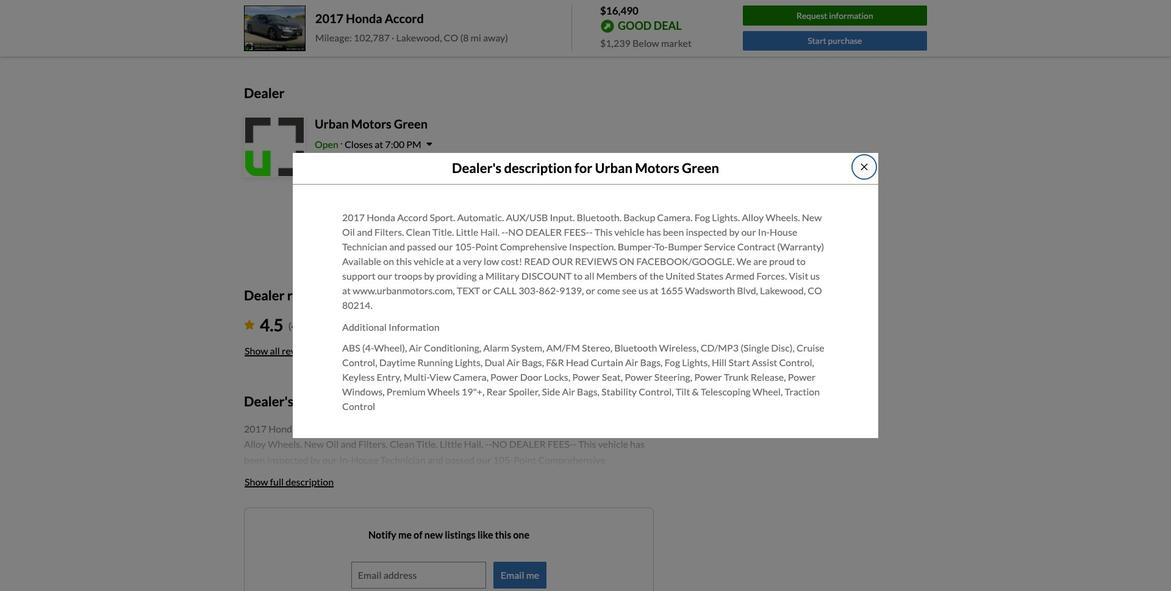 Task type: locate. For each thing, give the bounding box(es) containing it.
disc), inside abs (4-wheel), air conditioning, alarm system, am/fm stereo, bluetooth wireless, cd/mp3 (single disc), cruise control, daytime running lights, dual air bags, f&r head curtain air bags, fog lights, hill start assist control, keyless entry, multi-view camera, power door locks, power seat, power steering, power trunk release, power windows, premium wheels 19"+, rear spoiler, side air bags, stability control, tilt & telescoping wheel, traction control
[[771, 342, 795, 354]]

locks,
[[544, 371, 571, 383]]

head up locks,
[[566, 357, 589, 368]]

and inside *estimated payments are for informational purposes only, and do not represent a financing offer or guarantee of credit from the seller.
[[428, 35, 440, 44]]

(single inside additional information abs (4-wheel), air conditioning, alarm system, am/fm stereo, bluetooth wireless, cd/mp3 (single disc), cruise control, daytime running lights, dual air bags, f&r head curtain air bags
[[244, 579, 273, 591]]

or right offer
[[549, 35, 556, 44]]

co left (8 on the top left of the page
[[444, 32, 458, 44]]

lights,
[[455, 357, 483, 368], [682, 357, 710, 368], [443, 579, 470, 591]]

0 vertical spatial wheel),
[[374, 342, 407, 354]]

dual up camera,
[[485, 357, 505, 368]]

fog up inspected
[[695, 212, 710, 223]]

honda inside "2017 honda accord mileage: 102,787 · lakewood, co (8 mi away)"
[[346, 11, 382, 26]]

motors up camera.
[[635, 160, 680, 177]]

visit
[[789, 270, 809, 282]]

description
[[504, 160, 572, 177], [296, 394, 364, 410], [286, 476, 334, 488]]

fog
[[695, 212, 710, 223], [665, 357, 680, 368]]

dealer
[[526, 226, 562, 238]]

conditioning, up "view"
[[424, 342, 482, 354]]

bags, up door
[[522, 357, 544, 368]]

dealer's for dealer's description
[[244, 394, 294, 410]]

head right "email me" button
[[554, 579, 577, 591]]

request
[[797, 10, 828, 21]]

f&r inside abs (4-wheel), air conditioning, alarm system, am/fm stereo, bluetooth wireless, cd/mp3 (single disc), cruise control, daytime running lights, dual air bags, f&r head curtain air bags, fog lights, hill start assist control, keyless entry, multi-view camera, power door locks, power seat, power steering, power trunk release, power windows, premium wheels 19"+, rear spoiler, side air bags, stability control, tilt & telescoping wheel, traction control
[[546, 357, 564, 368]]

1 horizontal spatial alarm
[[483, 342, 509, 354]]

$1,239
[[600, 37, 631, 49]]

dealer's description
[[244, 394, 364, 410]]

daytime down notify
[[367, 579, 403, 591]]

see
[[622, 285, 637, 296]]

stereo, up the seat,
[[582, 342, 613, 354]]

0 vertical spatial fog
[[695, 212, 710, 223]]

3 power from the left
[[625, 371, 653, 383]]

bluetooth down the 'one'
[[516, 564, 559, 575]]

1 horizontal spatial co
[[462, 174, 477, 186]]

bumper
[[668, 241, 702, 252]]

house
[[770, 226, 798, 238]]

2 show from the top
[[245, 476, 268, 488]]

1 vertical spatial our
[[438, 241, 453, 252]]

door
[[520, 371, 542, 383]]

fog up steering,
[[665, 357, 680, 368]]

1 horizontal spatial fog
[[695, 212, 710, 223]]

0 vertical spatial cruise
[[797, 342, 825, 354]]

lakewood,
[[396, 32, 442, 44], [414, 174, 460, 186], [760, 285, 806, 296]]

very
[[463, 255, 482, 267]]

*estimated
[[244, 35, 279, 44]]

1 horizontal spatial vehicle
[[615, 226, 645, 238]]

0 horizontal spatial vehicle
[[414, 255, 444, 267]]

f&r
[[546, 357, 564, 368], [534, 579, 552, 591]]

show left 'full'
[[245, 476, 268, 488]]

reviews
[[575, 255, 618, 267]]

head inside additional information abs (4-wheel), air conditioning, alarm system, am/fm stereo, bluetooth wireless, cd/mp3 (single disc), cruise control, daytime running lights, dual air bags, f&r head curtain air bags
[[554, 579, 577, 591]]

wadsworth down 1233
[[339, 174, 389, 186]]

0 horizontal spatial me
[[398, 529, 412, 541]]

am/fm up locks,
[[546, 342, 580, 354]]

of left new
[[414, 529, 423, 541]]

1 vertical spatial show
[[245, 476, 268, 488]]

head
[[566, 357, 589, 368], [554, 579, 577, 591]]

1 horizontal spatial conditioning,
[[424, 342, 482, 354]]

1 vertical spatial system,
[[413, 564, 446, 575]]

information for additional information abs (4-wheel), air conditioning, alarm system, am/fm stereo, bluetooth wireless, cd/mp3 (single disc), cruise control, daytime running lights, dual air bags, f&r head curtain air bags
[[290, 548, 341, 560]]

1 horizontal spatial additional
[[342, 321, 387, 333]]

wadsworth inside 2017 honda accord sport. automatic. aux/usb input. bluetooth. backup camera. fog lights. alloy wheels. new oil and filters. clean title. little hail. --no dealer fees-- this vehicle has been inspected by our in-house technician and passed our 105-point comprehensive inspection. bumper-to-bumper service contract (warranty) available on this vehicle at a very low cost! read our reviews on facebook/google. we are proud to support our troops by providing a military discount to all members of the united states armed forces. visit us at www.urbanmotors.com, text or call 303-862-9139, or come see us at 1655 wadsworth blvd, lakewood, co 80214.
[[685, 285, 735, 296]]

running inside additional information abs (4-wheel), air conditioning, alarm system, am/fm stereo, bluetooth wireless, cd/mp3 (single disc), cruise control, daytime running lights, dual air bags, f&r head curtain air bags
[[405, 579, 441, 591]]

0 horizontal spatial system,
[[413, 564, 446, 575]]

blvd
[[391, 174, 410, 186]]

cruise
[[797, 342, 825, 354], [300, 579, 328, 591]]

1 vertical spatial 2017
[[342, 212, 365, 223]]

me for notify
[[398, 529, 412, 541]]

caret down image
[[426, 139, 432, 149]]

start down request
[[808, 36, 827, 46]]

urban up bluetooth.
[[595, 160, 633, 177]]

us right see
[[639, 285, 648, 296]]

daytime up entry, on the bottom
[[379, 357, 416, 368]]

reviews inside button
[[282, 345, 315, 357]]

inspected
[[686, 226, 727, 238]]

stability
[[602, 386, 637, 398]]

our down on
[[378, 270, 392, 282]]

honda for 2017 honda accord mileage: 102,787 · lakewood, co (8 mi away)
[[346, 11, 382, 26]]

head inside abs (4-wheel), air conditioning, alarm system, am/fm stereo, bluetooth wireless, cd/mp3 (single disc), cruise control, daytime running lights, dual air bags, f&r head curtain air bags, fog lights, hill start assist control, keyless entry, multi-view camera, power door locks, power seat, power steering, power trunk release, power windows, premium wheels 19"+, rear spoiler, side air bags, stability control, tilt & telescoping wheel, traction control
[[566, 357, 589, 368]]

system, inside additional information abs (4-wheel), air conditioning, alarm system, am/fm stereo, bluetooth wireless, cd/mp3 (single disc), cruise control, daytime running lights, dual air bags, f&r head curtain air bags
[[413, 564, 446, 575]]

good deal
[[618, 19, 682, 32]]

alarm up camera,
[[483, 342, 509, 354]]

0 horizontal spatial cd/mp3
[[603, 564, 641, 575]]

0 horizontal spatial alarm
[[385, 564, 411, 575]]

1 horizontal spatial me
[[526, 570, 539, 581]]

control,
[[342, 357, 377, 368], [779, 357, 815, 368], [639, 386, 674, 398], [330, 579, 365, 591]]

(4-
[[362, 342, 374, 354], [264, 564, 276, 575]]

of inside 2017 honda accord sport. automatic. aux/usb input. bluetooth. backup camera. fog lights. alloy wheels. new oil and filters. clean title. little hail. --no dealer fees-- this vehicle has been inspected by our in-house technician and passed our 105-point comprehensive inspection. bumper-to-bumper service contract (warranty) available on this vehicle at a very low cost! read our reviews on facebook/google. we are proud to support our troops by providing a military discount to all members of the united states armed forces. visit us at www.urbanmotors.com, text or call 303-862-9139, or come see us at 1655 wadsworth blvd, lakewood, co 80214.
[[639, 270, 648, 282]]

- left this
[[589, 226, 593, 238]]

a
[[496, 35, 500, 44], [456, 255, 461, 267], [479, 270, 484, 282]]

0 horizontal spatial (4-
[[264, 564, 276, 575]]

0 horizontal spatial this
[[396, 255, 412, 267]]

description inside dialog
[[504, 160, 572, 177]]

2 horizontal spatial a
[[496, 35, 500, 44]]

0 horizontal spatial of
[[414, 529, 423, 541]]

are right payments
[[313, 35, 324, 44]]

1 vertical spatial additional
[[244, 548, 289, 560]]

at right see
[[650, 285, 659, 296]]

7:00
[[385, 138, 405, 150]]

fog inside 2017 honda accord sport. automatic. aux/usb input. bluetooth. backup camera. fog lights. alloy wheels. new oil and filters. clean title. little hail. --no dealer fees-- this vehicle has been inspected by our in-house technician and passed our 105-point comprehensive inspection. bumper-to-bumper service contract (warranty) available on this vehicle at a very low cost! read our reviews on facebook/google. we are proud to support our troops by providing a military discount to all members of the united states armed forces. visit us at www.urbanmotors.com, text or call 303-862-9139, or come see us at 1655 wadsworth blvd, lakewood, co 80214.
[[695, 212, 710, 223]]

(4- inside additional information abs (4-wheel), air conditioning, alarm system, am/fm stereo, bluetooth wireless, cd/mp3 (single disc), cruise control, daytime running lights, dual air bags, f&r head curtain air bags
[[264, 564, 276, 575]]

and left do
[[428, 35, 440, 44]]

all
[[585, 270, 595, 282], [270, 345, 280, 357]]

green up lights.
[[682, 160, 719, 177]]

0 horizontal spatial motors
[[351, 116, 392, 131]]

dealer up the 4.5
[[244, 287, 285, 304]]

honda up 102,787
[[346, 11, 382, 26]]

1 horizontal spatial abs
[[342, 342, 360, 354]]

our down title.
[[438, 241, 453, 252]]

lights, down listings
[[443, 579, 470, 591]]

dealer for dealer
[[244, 85, 285, 102]]

1 vertical spatial a
[[456, 255, 461, 267]]

0 horizontal spatial a
[[456, 255, 461, 267]]

full
[[270, 476, 284, 488]]

at left 7:00
[[375, 138, 383, 150]]

3 - from the left
[[589, 226, 593, 238]]

at up 80214.
[[342, 285, 351, 296]]

1 horizontal spatial wireless,
[[659, 342, 699, 354]]

1 vertical spatial (4-
[[264, 564, 276, 575]]

listings
[[445, 529, 476, 541]]

are down contract
[[753, 255, 767, 267]]

only,
[[412, 35, 427, 44]]

f&r inside additional information abs (4-wheel), air conditioning, alarm system, am/fm stereo, bluetooth wireless, cd/mp3 (single disc), cruise control, daytime running lights, dual air bags, f&r head curtain air bags
[[534, 579, 552, 591]]

2017 up mileage:
[[315, 11, 344, 26]]

power down the 'hill'
[[694, 371, 722, 383]]

urban
[[315, 116, 349, 131], [595, 160, 633, 177]]

show inside button
[[245, 476, 268, 488]]

alarm
[[483, 342, 509, 354], [385, 564, 411, 575]]

0 vertical spatial running
[[418, 357, 453, 368]]

co down visit
[[808, 285, 822, 296]]

disc), inside additional information abs (4-wheel), air conditioning, alarm system, am/fm stereo, bluetooth wireless, cd/mp3 (single disc), cruise control, daytime running lights, dual air bags, f&r head curtain air bags
[[275, 579, 298, 591]]

1 vertical spatial conditioning,
[[326, 564, 383, 575]]

information inside additional information abs (4-wheel), air conditioning, alarm system, am/fm stereo, bluetooth wireless, cd/mp3 (single disc), cruise control, daytime running lights, dual air bags, f&r head curtain air bags
[[290, 548, 341, 560]]

1 horizontal spatial and
[[389, 241, 405, 252]]

all inside button
[[270, 345, 280, 357]]

0 horizontal spatial stereo,
[[484, 564, 514, 575]]

dual left the email
[[472, 579, 493, 591]]

1 horizontal spatial are
[[753, 255, 767, 267]]

motors inside dialog
[[635, 160, 680, 177]]

f&r up locks,
[[546, 357, 564, 368]]

1 horizontal spatial for
[[575, 160, 593, 177]]

$16,490
[[600, 4, 639, 17]]

vehicle up bumper-
[[615, 226, 645, 238]]

text
[[457, 285, 480, 296]]

providing
[[436, 270, 477, 282]]

power up stability
[[625, 371, 653, 383]]

0 horizontal spatial fog
[[665, 357, 680, 368]]

lakewood, right ,
[[414, 174, 460, 186]]

are inside *estimated payments are for informational purposes only, and do not represent a financing offer or guarantee of credit from the seller.
[[313, 35, 324, 44]]

this right on
[[396, 255, 412, 267]]

1 vertical spatial vehicle
[[414, 255, 444, 267]]

power up traction
[[788, 371, 816, 383]]

all down reviews
[[585, 270, 595, 282]]

lakewood, inside "2017 honda accord mileage: 102,787 · lakewood, co (8 mi away)"
[[396, 32, 442, 44]]

2 - from the left
[[505, 226, 508, 238]]

stereo, inside abs (4-wheel), air conditioning, alarm system, am/fm stereo, bluetooth wireless, cd/mp3 (single disc), cruise control, daytime running lights, dual air bags, f&r head curtain air bags, fog lights, hill start assist control, keyless entry, multi-view camera, power door locks, power seat, power steering, power trunk release, power windows, premium wheels 19"+, rear spoiler, side air bags, stability control, tilt & telescoping wheel, traction control
[[582, 342, 613, 354]]

cd/mp3
[[701, 342, 739, 354], [603, 564, 641, 575]]

dealer's inside dialog
[[452, 160, 502, 177]]

2 power from the left
[[572, 371, 600, 383]]

camera.
[[657, 212, 693, 223]]

description down keyless
[[296, 394, 364, 410]]

cost!
[[501, 255, 522, 267]]

urban up open
[[315, 116, 349, 131]]

daytime inside abs (4-wheel), air conditioning, alarm system, am/fm stereo, bluetooth wireless, cd/mp3 (single disc), cruise control, daytime running lights, dual air bags, f&r head curtain air bags, fog lights, hill start assist control, keyless entry, multi-view camera, power door locks, power seat, power steering, power trunk release, power windows, premium wheels 19"+, rear spoiler, side air bags, stability control, tilt & telescoping wheel, traction control
[[379, 357, 416, 368]]

open closes at 7:00 pm
[[315, 138, 422, 150]]

1 vertical spatial us
[[639, 285, 648, 296]]

the inside *estimated payments are for informational purposes only, and do not represent a financing offer or guarantee of credit from the seller.
[[637, 35, 647, 44]]

cruise inside additional information abs (4-wheel), air conditioning, alarm system, am/fm stereo, bluetooth wireless, cd/mp3 (single disc), cruise control, daytime running lights, dual air bags, f&r head curtain air bags
[[300, 579, 328, 591]]

accord
[[385, 11, 424, 26], [397, 212, 428, 223]]

a left financing
[[496, 35, 500, 44]]

rear
[[487, 386, 507, 398]]

1 horizontal spatial of
[[591, 35, 598, 44]]

close modal dealer's description for urban motors green image
[[860, 162, 869, 172]]

·
[[392, 32, 394, 44]]

bumper-
[[618, 241, 655, 252]]

1 vertical spatial reviews
[[282, 345, 315, 357]]

dealer's description for urban motors green dialog
[[293, 153, 879, 439]]

and up technician
[[357, 226, 373, 238]]

for up bluetooth.
[[575, 160, 593, 177]]

dual inside abs (4-wheel), air conditioning, alarm system, am/fm stereo, bluetooth wireless, cd/mp3 (single disc), cruise control, daytime running lights, dual air bags, f&r head curtain air bags, fog lights, hill start assist control, keyless entry, multi-view camera, power door locks, power seat, power steering, power trunk release, power windows, premium wheels 19"+, rear spoiler, side air bags, stability control, tilt & telescoping wheel, traction control
[[485, 357, 505, 368]]

1 horizontal spatial urban
[[595, 160, 633, 177]]

dealer's for dealer's description for urban motors green
[[452, 160, 502, 177]]

1 horizontal spatial am/fm
[[546, 342, 580, 354]]

call
[[493, 285, 517, 296]]

control
[[342, 401, 375, 412]]

0 vertical spatial cd/mp3
[[701, 342, 739, 354]]

1655 down united on the right top of page
[[661, 285, 683, 296]]

0 vertical spatial head
[[566, 357, 589, 368]]

credit
[[599, 35, 618, 44]]

urban motors green image
[[245, 118, 304, 176]]

abs
[[342, 342, 360, 354], [244, 564, 262, 575]]

dealer up oil
[[315, 211, 344, 223]]

1 vertical spatial dual
[[472, 579, 493, 591]]

1 vertical spatial accord
[[397, 212, 428, 223]]

mileage:
[[315, 32, 352, 44]]

accord up the · at the top left of the page
[[385, 11, 424, 26]]

wireless, inside additional information abs (4-wheel), air conditioning, alarm system, am/fm stereo, bluetooth wireless, cd/mp3 (single disc), cruise control, daytime running lights, dual air bags, f&r head curtain air bags
[[561, 564, 601, 575]]

hail.
[[480, 226, 500, 238]]

0 vertical spatial am/fm
[[546, 342, 580, 354]]

conditioning, down notify
[[326, 564, 383, 575]]

wheel),
[[374, 342, 407, 354], [276, 564, 309, 575]]

open
[[315, 138, 339, 150]]

1 vertical spatial and
[[357, 226, 373, 238]]

description right 'full'
[[286, 476, 334, 488]]

are inside 2017 honda accord sport. automatic. aux/usb input. bluetooth. backup camera. fog lights. alloy wheels. new oil and filters. clean title. little hail. --no dealer fees-- this vehicle has been inspected by our in-house technician and passed our 105-point comprehensive inspection. bumper-to-bumper service contract (warranty) available on this vehicle at a very low cost! read our reviews on facebook/google. we are proud to support our troops by providing a military discount to all members of the united states armed forces. visit us at www.urbanmotors.com, text or call 303-862-9139, or come see us at 1655 wadsworth blvd, lakewood, co 80214.
[[753, 255, 767, 267]]

0 vertical spatial abs
[[342, 342, 360, 354]]

1 horizontal spatial wheel),
[[374, 342, 407, 354]]

title.
[[433, 226, 454, 238]]

0 vertical spatial urban
[[315, 116, 349, 131]]

this right the like
[[495, 529, 511, 541]]

accord for 2017 honda accord mileage: 102,787 · lakewood, co (8 mi away)
[[385, 11, 424, 26]]

0 horizontal spatial dealer's
[[244, 394, 294, 410]]

by right troops
[[424, 270, 435, 282]]

1 horizontal spatial stereo,
[[582, 342, 613, 354]]

0 vertical spatial additional
[[342, 321, 387, 333]]

bags, down the 'one'
[[509, 579, 532, 591]]

lights, inside additional information abs (4-wheel), air conditioning, alarm system, am/fm stereo, bluetooth wireless, cd/mp3 (single disc), cruise control, daytime running lights, dual air bags, f&r head curtain air bags
[[443, 579, 470, 591]]

0 horizontal spatial start
[[729, 357, 750, 368]]

do
[[441, 35, 450, 44]]

fog inside abs (4-wheel), air conditioning, alarm system, am/fm stereo, bluetooth wireless, cd/mp3 (single disc), cruise control, daytime running lights, dual air bags, f&r head curtain air bags, fog lights, hill start assist control, keyless entry, multi-view camera, power door locks, power seat, power steering, power trunk release, power windows, premium wheels 19"+, rear spoiler, side air bags, stability control, tilt & telescoping wheel, traction control
[[665, 357, 680, 368]]

system, up door
[[511, 342, 545, 354]]

motors up open closes at 7:00 pm
[[351, 116, 392, 131]]

1 horizontal spatial green
[[682, 160, 719, 177]]

good
[[618, 19, 652, 32]]

reviews down (45 in the bottom left of the page
[[282, 345, 315, 357]]

running up "view"
[[418, 357, 453, 368]]

forces.
[[757, 270, 787, 282]]

a left very
[[456, 255, 461, 267]]

or left 'come'
[[586, 285, 595, 296]]

vehicle
[[615, 226, 645, 238], [414, 255, 444, 267]]

Email address email field
[[352, 563, 486, 589]]

1 vertical spatial all
[[270, 345, 280, 357]]

1 vertical spatial dealer
[[315, 211, 344, 223]]

conditioning, inside abs (4-wheel), air conditioning, alarm system, am/fm stereo, bluetooth wireless, cd/mp3 (single disc), cruise control, daytime running lights, dual air bags, f&r head curtain air bags, fog lights, hill start assist control, keyless entry, multi-view camera, power door locks, power seat, power steering, power trunk release, power windows, premium wheels 19"+, rear spoiler, side air bags, stability control, tilt & telescoping wheel, traction control
[[424, 342, 482, 354]]

1 horizontal spatial this
[[495, 529, 511, 541]]

green up pm
[[394, 116, 428, 131]]

2017 honda accord sport. automatic. aux/usb input. bluetooth. backup camera. fog lights. alloy wheels. new oil and filters. clean title. little hail. --no dealer fees-- this vehicle has been inspected by our in-house technician and passed our 105-point comprehensive inspection. bumper-to-bumper service contract (warranty) available on this vehicle at a very low cost! read our reviews on facebook/google. we are proud to support our troops by providing a military discount to all members of the united states armed forces. visit us at www.urbanmotors.com, text or call 303-862-9139, or come see us at 1655 wadsworth blvd, lakewood, co 80214.
[[342, 212, 825, 311]]

to up 9139,
[[574, 270, 583, 282]]

me right the email
[[526, 570, 539, 581]]

to down (warranty)
[[797, 255, 806, 267]]

daytime inside additional information abs (4-wheel), air conditioning, alarm system, am/fm stereo, bluetooth wireless, cd/mp3 (single disc), cruise control, daytime running lights, dual air bags, f&r head curtain air bags
[[367, 579, 403, 591]]

0 horizontal spatial are
[[313, 35, 324, 44]]

me for email
[[526, 570, 539, 581]]

0 horizontal spatial wireless,
[[561, 564, 601, 575]]

additional inside dealer's description for urban motors green dialog
[[342, 321, 387, 333]]

system, down new
[[413, 564, 446, 575]]

alarm down notify
[[385, 564, 411, 575]]

power up rear
[[491, 371, 518, 383]]

0 vertical spatial the
[[637, 35, 647, 44]]

wadsworth down states
[[685, 285, 735, 296]]

the left united on the right top of page
[[650, 270, 664, 282]]

1655 down (720)
[[315, 174, 337, 186]]

4 power from the left
[[694, 371, 722, 383]]

0 vertical spatial information
[[389, 321, 440, 333]]

0 vertical spatial (4-
[[362, 342, 374, 354]]

me right notify
[[398, 529, 412, 541]]

of inside *estimated payments are for informational purposes only, and do not represent a financing offer or guarantee of credit from the seller.
[[591, 35, 598, 44]]

1 vertical spatial wheel),
[[276, 564, 309, 575]]

1 horizontal spatial or
[[549, 35, 556, 44]]

me inside button
[[526, 570, 539, 581]]

stereo, down the like
[[484, 564, 514, 575]]

1 vertical spatial honda
[[367, 212, 395, 223]]

or left call
[[482, 285, 492, 296]]

honda inside 2017 honda accord sport. automatic. aux/usb input. bluetooth. backup camera. fog lights. alloy wheels. new oil and filters. clean title. little hail. --no dealer fees-- this vehicle has been inspected by our in-house technician and passed our 105-point comprehensive inspection. bumper-to-bumper service contract (warranty) available on this vehicle at a very low cost! read our reviews on facebook/google. we are proud to support our troops by providing a military discount to all members of the united states armed forces. visit us at www.urbanmotors.com, text or call 303-862-9139, or come see us at 1655 wadsworth blvd, lakewood, co 80214.
[[367, 212, 395, 223]]

2 horizontal spatial co
[[808, 285, 822, 296]]

or inside *estimated payments are for informational purposes only, and do not represent a financing offer or guarantee of credit from the seller.
[[549, 35, 556, 44]]

a inside *estimated payments are for informational purposes only, and do not represent a financing offer or guarantee of credit from the seller.
[[496, 35, 500, 44]]

19"+,
[[462, 386, 485, 398]]

dealer's up automatic.
[[452, 160, 502, 177]]

0 horizontal spatial information
[[290, 548, 341, 560]]

or
[[549, 35, 556, 44], [482, 285, 492, 296], [586, 285, 595, 296]]

- left no
[[502, 226, 505, 238]]

accord inside 2017 honda accord sport. automatic. aux/usb input. bluetooth. backup camera. fog lights. alloy wheels. new oil and filters. clean title. little hail. --no dealer fees-- this vehicle has been inspected by our in-house technician and passed our 105-point comprehensive inspection. bumper-to-bumper service contract (warranty) available on this vehicle at a very low cost! read our reviews on facebook/google. we are proud to support our troops by providing a military discount to all members of the united states armed forces. visit us at www.urbanmotors.com, text or call 303-862-9139, or come see us at 1655 wadsworth blvd, lakewood, co 80214.
[[397, 212, 428, 223]]

1 vertical spatial stereo,
[[484, 564, 514, 575]]

0 vertical spatial description
[[504, 160, 572, 177]]

our down alloy
[[742, 226, 756, 238]]

2017 inside 2017 honda accord sport. automatic. aux/usb input. bluetooth. backup camera. fog lights. alloy wheels. new oil and filters. clean title. little hail. --no dealer fees-- this vehicle has been inspected by our in-house technician and passed our 105-point comprehensive inspection. bumper-to-bumper service contract (warranty) available on this vehicle at a very low cost! read our reviews on facebook/google. we are proud to support our troops by providing a military discount to all members of the united states armed forces. visit us at www.urbanmotors.com, text or call 303-862-9139, or come see us at 1655 wadsworth blvd, lakewood, co 80214.
[[342, 212, 365, 223]]

0 horizontal spatial abs
[[244, 564, 262, 575]]

1 vertical spatial by
[[424, 270, 435, 282]]

by down lights.
[[729, 226, 740, 238]]

description for dealer's description for urban motors green
[[504, 160, 572, 177]]

windows,
[[342, 386, 385, 398]]

lakewood, right the · at the top left of the page
[[396, 32, 442, 44]]

show for dealer
[[245, 345, 268, 357]]

no
[[508, 226, 524, 238]]

1 vertical spatial the
[[650, 270, 664, 282]]

vehicle down passed
[[414, 255, 444, 267]]

closes
[[345, 138, 373, 150]]

1 vertical spatial f&r
[[534, 579, 552, 591]]

lights, up camera,
[[455, 357, 483, 368]]

cruise inside abs (4-wheel), air conditioning, alarm system, am/fm stereo, bluetooth wireless, cd/mp3 (single disc), cruise control, daytime running lights, dual air bags, f&r head curtain air bags, fog lights, hill start assist control, keyless entry, multi-view camera, power door locks, power seat, power steering, power trunk release, power windows, premium wheels 19"+, rear spoiler, side air bags, stability control, tilt & telescoping wheel, traction control
[[797, 342, 825, 354]]

conditioning,
[[424, 342, 482, 354], [326, 564, 383, 575]]

bags,
[[522, 357, 544, 368], [640, 357, 663, 368], [577, 386, 600, 398], [509, 579, 532, 591]]

show inside button
[[245, 345, 268, 357]]

lakewood, inside 2017 honda accord sport. automatic. aux/usb input. bluetooth. backup camera. fog lights. alloy wheels. new oil and filters. clean title. little hail. --no dealer fees-- this vehicle has been inspected by our in-house technician and passed our 105-point comprehensive inspection. bumper-to-bumper service contract (warranty) available on this vehicle at a very low cost! read our reviews on facebook/google. we are proud to support our troops by providing a military discount to all members of the united states armed forces. visit us at www.urbanmotors.com, text or call 303-862-9139, or come see us at 1655 wadsworth blvd, lakewood, co 80214.
[[760, 285, 806, 296]]

accord inside "2017 honda accord mileage: 102,787 · lakewood, co (8 mi away)"
[[385, 11, 424, 26]]

stereo,
[[582, 342, 613, 354], [484, 564, 514, 575]]

2 horizontal spatial of
[[639, 270, 648, 282]]

for left informational
[[325, 35, 335, 44]]

air
[[409, 342, 422, 354], [507, 357, 520, 368], [625, 357, 638, 368], [562, 386, 575, 398], [311, 564, 324, 575], [494, 579, 508, 591], [613, 579, 626, 591]]

the right from at the top right of page
[[637, 35, 647, 44]]

to-
[[655, 241, 668, 252]]

0 vertical spatial us
[[811, 270, 820, 282]]

to
[[797, 255, 806, 267], [574, 270, 583, 282]]

2 vertical spatial description
[[286, 476, 334, 488]]

0 horizontal spatial green
[[394, 116, 428, 131]]

financing
[[501, 35, 530, 44]]

abs (4-wheel), air conditioning, alarm system, am/fm stereo, bluetooth wireless, cd/mp3 (single disc), cruise control, daytime running lights, dual air bags, f&r head curtain air bags, fog lights, hill start assist control, keyless entry, multi-view camera, power door locks, power seat, power steering, power trunk release, power windows, premium wheels 19"+, rear spoiler, side air bags, stability control, tilt & telescoping wheel, traction control
[[342, 342, 825, 412]]

1 horizontal spatial information
[[389, 321, 440, 333]]

cd/mp3 inside additional information abs (4-wheel), air conditioning, alarm system, am/fm stereo, bluetooth wireless, cd/mp3 (single disc), cruise control, daytime running lights, dual air bags, f&r head curtain air bags
[[603, 564, 641, 575]]

dealer for dealer reviews
[[244, 287, 285, 304]]

wheel), inside additional information abs (4-wheel), air conditioning, alarm system, am/fm stereo, bluetooth wireless, cd/mp3 (single disc), cruise control, daytime running lights, dual air bags, f&r head curtain air bags
[[276, 564, 309, 575]]

0 vertical spatial accord
[[385, 11, 424, 26]]

all down the 4.5
[[270, 345, 280, 357]]

a down very
[[479, 270, 484, 282]]

1 show from the top
[[245, 345, 268, 357]]

side
[[542, 386, 560, 398]]

0 vertical spatial honda
[[346, 11, 382, 26]]

0 vertical spatial me
[[398, 529, 412, 541]]

description up aux/usb
[[504, 160, 572, 177]]

and down filters.
[[389, 241, 405, 252]]

0 vertical spatial alarm
[[483, 342, 509, 354]]

for inside *estimated payments are for informational purposes only, and do not represent a financing offer or guarantee of credit from the seller.
[[325, 35, 335, 44]]

0 vertical spatial dealer's
[[452, 160, 502, 177]]

of right members
[[639, 270, 648, 282]]

additional for additional information
[[342, 321, 387, 333]]

0 horizontal spatial wadsworth
[[339, 174, 389, 186]]

am/fm
[[546, 342, 580, 354], [448, 564, 482, 575]]

premium
[[387, 386, 426, 398]]

information inside dealer's description for urban motors green dialog
[[389, 321, 440, 333]]

2 horizontal spatial our
[[742, 226, 756, 238]]

(warranty)
[[778, 241, 825, 252]]

0 horizontal spatial urban
[[315, 116, 349, 131]]

start up trunk
[[729, 357, 750, 368]]

bluetooth up the seat,
[[615, 342, 657, 354]]

system, inside abs (4-wheel), air conditioning, alarm system, am/fm stereo, bluetooth wireless, cd/mp3 (single disc), cruise control, daytime running lights, dual air bags, f&r head curtain air bags, fog lights, hill start assist control, keyless entry, multi-view camera, power door locks, power seat, power steering, power trunk release, power windows, premium wheels 19"+, rear spoiler, side air bags, stability control, tilt & telescoping wheel, traction control
[[511, 342, 545, 354]]

1 vertical spatial information
[[290, 548, 341, 560]]

0 horizontal spatial co
[[444, 32, 458, 44]]

information
[[389, 321, 440, 333], [290, 548, 341, 560]]

0 vertical spatial system,
[[511, 342, 545, 354]]

dealer for dealer website
[[315, 211, 344, 223]]

am/fm down listings
[[448, 564, 482, 575]]

email me
[[501, 570, 539, 581]]

accord up clean
[[397, 212, 428, 223]]

additional inside additional information abs (4-wheel), air conditioning, alarm system, am/fm stereo, bluetooth wireless, cd/mp3 (single disc), cruise control, daytime running lights, dual air bags, f&r head curtain air bags
[[244, 548, 289, 560]]

show down star icon
[[245, 345, 268, 357]]

2017 inside "2017 honda accord mileage: 102,787 · lakewood, co (8 mi away)"
[[315, 11, 344, 26]]

notify
[[369, 529, 397, 541]]

1 horizontal spatial 1655
[[661, 285, 683, 296]]

wheel), inside abs (4-wheel), air conditioning, alarm system, am/fm stereo, bluetooth wireless, cd/mp3 (single disc), cruise control, daytime running lights, dual air bags, f&r head curtain air bags, fog lights, hill start assist control, keyless entry, multi-view camera, power door locks, power seat, power steering, power trunk release, power windows, premium wheels 19"+, rear spoiler, side air bags, stability control, tilt & telescoping wheel, traction control
[[374, 342, 407, 354]]



Task type: vqa. For each thing, say whether or not it's contained in the screenshot.
A6
no



Task type: describe. For each thing, give the bounding box(es) containing it.
website
[[346, 211, 379, 223]]

2 vertical spatial and
[[389, 241, 405, 252]]

0 vertical spatial by
[[729, 226, 740, 238]]

pm
[[407, 138, 422, 150]]

one
[[513, 529, 530, 541]]

like
[[478, 529, 493, 541]]

proud
[[769, 255, 795, 267]]

0 vertical spatial 1655
[[315, 174, 337, 186]]

80214.
[[342, 299, 373, 311]]

payments
[[281, 35, 312, 44]]

blvd,
[[737, 285, 758, 296]]

accord for 2017 honda accord sport. automatic. aux/usb input. bluetooth. backup camera. fog lights. alloy wheels. new oil and filters. clean title. little hail. --no dealer fees-- this vehicle has been inspected by our in-house technician and passed our 105-point comprehensive inspection. bumper-to-bumper service contract (warranty) available on this vehicle at a very low cost! read our reviews on facebook/google. we are proud to support our troops by providing a military discount to all members of the united states armed forces. visit us at www.urbanmotors.com, text or call 303-862-9139, or come see us at 1655 wadsworth blvd, lakewood, co 80214.
[[397, 212, 428, 223]]

reviews)
[[305, 321, 341, 332]]

9139,
[[559, 285, 584, 296]]

information for additional information
[[389, 321, 440, 333]]

co inside "2017 honda accord mileage: 102,787 · lakewood, co (8 mi away)"
[[444, 32, 458, 44]]

at up providing
[[446, 255, 454, 267]]

purchase
[[828, 36, 862, 46]]

new
[[802, 212, 822, 223]]

star image
[[244, 320, 255, 330]]

1 vertical spatial lakewood,
[[414, 174, 460, 186]]

this inside 2017 honda accord sport. automatic. aux/usb input. bluetooth. backup camera. fog lights. alloy wheels. new oil and filters. clean title. little hail. --no dealer fees-- this vehicle has been inspected by our in-house technician and passed our 105-point comprehensive inspection. bumper-to-bumper service contract (warranty) available on this vehicle at a very low cost! read our reviews on facebook/google. we are proud to support our troops by providing a military discount to all members of the united states armed forces. visit us at www.urbanmotors.com, text or call 303-862-9139, or come see us at 1655 wadsworth blvd, lakewood, co 80214.
[[396, 255, 412, 267]]

we
[[737, 255, 752, 267]]

dealer website
[[315, 211, 379, 223]]

come
[[597, 285, 620, 296]]

informational
[[336, 35, 380, 44]]

2017 for 2017 honda accord sport. automatic. aux/usb input. bluetooth. backup camera. fog lights. alloy wheels. new oil and filters. clean title. little hail. --no dealer fees-- this vehicle has been inspected by our in-house technician and passed our 105-point comprehensive inspection. bumper-to-bumper service contract (warranty) available on this vehicle at a very low cost! read our reviews on facebook/google. we are proud to support our troops by providing a military discount to all members of the united states armed forces. visit us at www.urbanmotors.com, text or call 303-862-9139, or come see us at 1655 wadsworth blvd, lakewood, co 80214.
[[342, 212, 365, 223]]

lights.
[[712, 212, 740, 223]]

show full description
[[245, 476, 334, 488]]

contract
[[738, 241, 776, 252]]

0 vertical spatial wadsworth
[[339, 174, 389, 186]]

alarm inside additional information abs (4-wheel), air conditioning, alarm system, am/fm stereo, bluetooth wireless, cd/mp3 (single disc), cruise control, daytime running lights, dual air bags, f&r head curtain air bags
[[385, 564, 411, 575]]

all inside 2017 honda accord sport. automatic. aux/usb input. bluetooth. backup camera. fog lights. alloy wheels. new oil and filters. clean title. little hail. --no dealer fees-- this vehicle has been inspected by our in-house technician and passed our 105-point comprehensive inspection. bumper-to-bumper service contract (warranty) available on this vehicle at a very low cost! read our reviews on facebook/google. we are proud to support our troops by providing a military discount to all members of the united states armed forces. visit us at www.urbanmotors.com, text or call 303-862-9139, or come see us at 1655 wadsworth blvd, lakewood, co 80214.
[[585, 270, 595, 282]]

1 horizontal spatial our
[[438, 241, 453, 252]]

states
[[697, 270, 724, 282]]

show all reviews
[[245, 345, 315, 357]]

camera,
[[453, 371, 489, 383]]

description for dealer's description
[[296, 394, 364, 410]]

(8
[[460, 32, 469, 44]]

backup
[[624, 212, 655, 223]]

dual inside additional information abs (4-wheel), air conditioning, alarm system, am/fm stereo, bluetooth wireless, cd/mp3 (single disc), cruise control, daytime running lights, dual air bags, f&r head curtain air bags
[[472, 579, 493, 591]]

green inside dealer's description for urban motors green dialog
[[682, 160, 719, 177]]

tilt
[[676, 386, 690, 398]]

seat,
[[602, 371, 623, 383]]

2017 for 2017 honda accord mileage: 102,787 · lakewood, co (8 mi away)
[[315, 11, 344, 26]]

urban motors green link
[[315, 116, 428, 131]]

email
[[501, 570, 524, 581]]

available
[[342, 255, 382, 267]]

urban inside dealer's description for urban motors green dialog
[[595, 160, 633, 177]]

control, inside additional information abs (4-wheel), air conditioning, alarm system, am/fm stereo, bluetooth wireless, cd/mp3 (single disc), cruise control, daytime running lights, dual air bags, f&r head curtain air bags
[[330, 579, 365, 591]]

discount
[[522, 270, 572, 282]]

the inside 2017 honda accord sport. automatic. aux/usb input. bluetooth. backup camera. fog lights. alloy wheels. new oil and filters. clean title. little hail. --no dealer fees-- this vehicle has been inspected by our in-house technician and passed our 105-point comprehensive inspection. bumper-to-bumper service contract (warranty) available on this vehicle at a very low cost! read our reviews on facebook/google. we are proud to support our troops by providing a military discount to all members of the united states armed forces. visit us at www.urbanmotors.com, text or call 303-862-9139, or come see us at 1655 wadsworth blvd, lakewood, co 80214.
[[650, 270, 664, 282]]

1655 wadsworth blvd , lakewood, co 80214
[[315, 174, 507, 186]]

am/fm inside abs (4-wheel), air conditioning, alarm system, am/fm stereo, bluetooth wireless, cd/mp3 (single disc), cruise control, daytime running lights, dual air bags, f&r head curtain air bags, fog lights, hill start assist control, keyless entry, multi-view camera, power door locks, power seat, power steering, power trunk release, power windows, premium wheels 19"+, rear spoiler, side air bags, stability control, tilt & telescoping wheel, traction control
[[546, 342, 580, 354]]

away)
[[483, 32, 508, 44]]

little
[[456, 226, 479, 238]]

clean
[[406, 226, 431, 238]]

2017 honda accord image
[[244, 5, 306, 51]]

for inside dialog
[[575, 160, 593, 177]]

spoiler,
[[509, 386, 540, 398]]

description inside button
[[286, 476, 334, 488]]

offer
[[532, 35, 548, 44]]

&
[[692, 386, 699, 398]]

dealer's description for urban motors green
[[452, 160, 719, 177]]

bags, left stability
[[577, 386, 600, 398]]

bags, inside additional information abs (4-wheel), air conditioning, alarm system, am/fm stereo, bluetooth wireless, cd/mp3 (single disc), cruise control, daytime running lights, dual air bags, f&r head curtain air bags
[[509, 579, 532, 591]]

1655 inside 2017 honda accord sport. automatic. aux/usb input. bluetooth. backup camera. fog lights. alloy wheels. new oil and filters. clean title. little hail. --no dealer fees-- this vehicle has been inspected by our in-house technician and passed our 105-point comprehensive inspection. bumper-to-bumper service contract (warranty) available on this vehicle at a very low cost! read our reviews on facebook/google. we are proud to support our troops by providing a military discount to all members of the united states armed forces. visit us at www.urbanmotors.com, text or call 303-862-9139, or come see us at 1655 wadsworth blvd, lakewood, co 80214.
[[661, 285, 683, 296]]

in-
[[758, 226, 770, 238]]

co inside 2017 honda accord sport. automatic. aux/usb input. bluetooth. backup camera. fog lights. alloy wheels. new oil and filters. clean title. little hail. --no dealer fees-- this vehicle has been inspected by our in-house technician and passed our 105-point comprehensive inspection. bumper-to-bumper service contract (warranty) available on this vehicle at a very low cost! read our reviews on facebook/google. we are proud to support our troops by providing a military discount to all members of the united states armed forces. visit us at www.urbanmotors.com, text or call 303-862-9139, or come see us at 1655 wadsworth blvd, lakewood, co 80214.
[[808, 285, 822, 296]]

0 vertical spatial vehicle
[[615, 226, 645, 238]]

honda for 2017 honda accord sport. automatic. aux/usb input. bluetooth. backup camera. fog lights. alloy wheels. new oil and filters. clean title. little hail. --no dealer fees-- this vehicle has been inspected by our in-house technician and passed our 105-point comprehensive inspection. bumper-to-bumper service contract (warranty) available on this vehicle at a very low cost! read our reviews on facebook/google. we are proud to support our troops by providing a military discount to all members of the united states armed forces. visit us at www.urbanmotors.com, text or call 303-862-9139, or come see us at 1655 wadsworth blvd, lakewood, co 80214.
[[367, 212, 395, 223]]

release,
[[751, 371, 786, 383]]

assist
[[752, 357, 778, 368]]

request information button
[[743, 6, 927, 25]]

303-
[[519, 285, 539, 296]]

1 - from the left
[[502, 226, 505, 238]]

cd/mp3 inside abs (4-wheel), air conditioning, alarm system, am/fm stereo, bluetooth wireless, cd/mp3 (single disc), cruise control, daytime running lights, dual air bags, f&r head curtain air bags, fog lights, hill start assist control, keyless entry, multi-view camera, power door locks, power seat, power steering, power trunk release, power windows, premium wheels 19"+, rear spoiler, side air bags, stability control, tilt & telescoping wheel, traction control
[[701, 342, 739, 354]]

2017 honda accord mileage: 102,787 · lakewood, co (8 mi away)
[[315, 11, 508, 44]]

armed
[[726, 270, 755, 282]]

from
[[620, 35, 635, 44]]

running inside abs (4-wheel), air conditioning, alarm system, am/fm stereo, bluetooth wireless, cd/mp3 (single disc), cruise control, daytime running lights, dual air bags, f&r head curtain air bags, fog lights, hill start assist control, keyless entry, multi-view camera, power door locks, power seat, power steering, power trunk release, power windows, premium wheels 19"+, rear spoiler, side air bags, stability control, tilt & telescoping wheel, traction control
[[418, 357, 453, 368]]

0 horizontal spatial and
[[357, 226, 373, 238]]

inspection.
[[569, 241, 616, 252]]

(4- inside abs (4-wheel), air conditioning, alarm system, am/fm stereo, bluetooth wireless, cd/mp3 (single disc), cruise control, daytime running lights, dual air bags, f&r head curtain air bags, fog lights, hill start assist control, keyless entry, multi-view camera, power door locks, power seat, power steering, power trunk release, power windows, premium wheels 19"+, rear spoiler, side air bags, stability control, tilt & telescoping wheel, traction control
[[362, 342, 374, 354]]

lights, left the 'hill'
[[682, 357, 710, 368]]

1 power from the left
[[491, 371, 518, 383]]

notify me of new listings like this one
[[369, 529, 530, 541]]

1233
[[360, 156, 383, 168]]

information
[[829, 10, 874, 21]]

wheels
[[428, 386, 460, 398]]

0 vertical spatial motors
[[351, 116, 392, 131]]

start purchase
[[808, 36, 862, 46]]

wheels.
[[766, 212, 800, 223]]

bluetooth inside additional information abs (4-wheel), air conditioning, alarm system, am/fm stereo, bluetooth wireless, cd/mp3 (single disc), cruise control, daytime running lights, dual air bags, f&r head curtain air bags
[[516, 564, 559, 575]]

read
[[524, 255, 550, 267]]

5 power from the left
[[788, 371, 816, 383]]

abs inside abs (4-wheel), air conditioning, alarm system, am/fm stereo, bluetooth wireless, cd/mp3 (single disc), cruise control, daytime running lights, dual air bags, f&r head curtain air bags, fog lights, hill start assist control, keyless entry, multi-view camera, power door locks, power seat, power steering, power trunk release, power windows, premium wheels 19"+, rear spoiler, side air bags, stability control, tilt & telescoping wheel, traction control
[[342, 342, 360, 354]]

0 horizontal spatial or
[[482, 285, 492, 296]]

4.5
[[260, 315, 284, 336]]

1 vertical spatial this
[[495, 529, 511, 541]]

curtain inside abs (4-wheel), air conditioning, alarm system, am/fm stereo, bluetooth wireless, cd/mp3 (single disc), cruise control, daytime running lights, dual air bags, f&r head curtain air bags, fog lights, hill start assist control, keyless entry, multi-view camera, power door locks, power seat, power steering, power trunk release, power windows, premium wheels 19"+, rear spoiler, side air bags, stability control, tilt & telescoping wheel, traction control
[[591, 357, 624, 368]]

0 vertical spatial to
[[797, 255, 806, 267]]

105-
[[455, 241, 475, 252]]

alloy
[[742, 212, 764, 223]]

start inside button
[[808, 36, 827, 46]]

start inside abs (4-wheel), air conditioning, alarm system, am/fm stereo, bluetooth wireless, cd/mp3 (single disc), cruise control, daytime running lights, dual air bags, f&r head curtain air bags, fog lights, hill start assist control, keyless entry, multi-view camera, power door locks, power seat, power steering, power trunk release, power windows, premium wheels 19"+, rear spoiler, side air bags, stability control, tilt & telescoping wheel, traction control
[[729, 357, 750, 368]]

wireless, inside abs (4-wheel), air conditioning, alarm system, am/fm stereo, bluetooth wireless, cd/mp3 (single disc), cruise control, daytime running lights, dual air bags, f&r head curtain air bags, fog lights, hill start assist control, keyless entry, multi-view camera, power door locks, power seat, power steering, power trunk release, power windows, premium wheels 19"+, rear spoiler, side air bags, stability control, tilt & telescoping wheel, traction control
[[659, 342, 699, 354]]

aux/usb
[[506, 212, 548, 223]]

0 vertical spatial our
[[742, 226, 756, 238]]

facebook/google.
[[637, 255, 735, 267]]

this
[[595, 226, 613, 238]]

technician
[[342, 241, 388, 252]]

am/fm inside additional information abs (4-wheel), air conditioning, alarm system, am/fm stereo, bluetooth wireless, cd/mp3 (single disc), cruise control, daytime running lights, dual air bags, f&r head curtain air bags
[[448, 564, 482, 575]]

(single inside abs (4-wheel), air conditioning, alarm system, am/fm stereo, bluetooth wireless, cd/mp3 (single disc), cruise control, daytime running lights, dual air bags, f&r head curtain air bags, fog lights, hill start assist control, keyless entry, multi-view camera, power door locks, power seat, power steering, power trunk release, power windows, premium wheels 19"+, rear spoiler, side air bags, stability control, tilt & telescoping wheel, traction control
[[741, 342, 769, 354]]

2 vertical spatial a
[[479, 270, 484, 282]]

curtain inside additional information abs (4-wheel), air conditioning, alarm system, am/fm stereo, bluetooth wireless, cd/mp3 (single disc), cruise control, daytime running lights, dual air bags, f&r head curtain air bags
[[579, 579, 611, 591]]

0 horizontal spatial to
[[574, 270, 583, 282]]

service
[[704, 241, 736, 252]]

abs inside additional information abs (4-wheel), air conditioning, alarm system, am/fm stereo, bluetooth wireless, cd/mp3 (single disc), cruise control, daytime running lights, dual air bags, f&r head curtain air bags
[[244, 564, 262, 575]]

2 vertical spatial of
[[414, 529, 423, 541]]

purposes
[[381, 35, 411, 44]]

bluetooth inside abs (4-wheel), air conditioning, alarm system, am/fm stereo, bluetooth wireless, cd/mp3 (single disc), cruise control, daytime running lights, dual air bags, f&r head curtain air bags, fog lights, hill start assist control, keyless entry, multi-view camera, power door locks, power seat, power steering, power trunk release, power windows, premium wheels 19"+, rear spoiler, side air bags, stability control, tilt & telescoping wheel, traction control
[[615, 342, 657, 354]]

0 vertical spatial reviews
[[287, 287, 334, 304]]

view
[[430, 371, 451, 383]]

telescoping
[[701, 386, 751, 398]]

102,787
[[354, 32, 390, 44]]

deal
[[654, 19, 682, 32]]

additional for additional information abs (4-wheel), air conditioning, alarm system, am/fm stereo, bluetooth wireless, cd/mp3 (single disc), cruise control, daytime running lights, dual air bags, f&r head curtain air bags
[[244, 548, 289, 560]]

input.
[[550, 212, 575, 223]]

0 horizontal spatial us
[[639, 285, 648, 296]]

been
[[663, 226, 684, 238]]

2 vertical spatial our
[[378, 270, 392, 282]]

show for dealer's
[[245, 476, 268, 488]]

stereo, inside additional information abs (4-wheel), air conditioning, alarm system, am/fm stereo, bluetooth wireless, cd/mp3 (single disc), cruise control, daytime running lights, dual air bags, f&r head curtain air bags
[[484, 564, 514, 575]]

www.urbanmotors.com,
[[353, 285, 455, 296]]

multi-
[[404, 371, 430, 383]]

additional information abs (4-wheel), air conditioning, alarm system, am/fm stereo, bluetooth wireless, cd/mp3 (single disc), cruise control, daytime running lights, dual air bags, f&r head curtain air bags
[[244, 548, 654, 592]]

military
[[486, 270, 520, 282]]

conditioning, inside additional information abs (4-wheel), air conditioning, alarm system, am/fm stereo, bluetooth wireless, cd/mp3 (single disc), cruise control, daytime running lights, dual air bags, f&r head curtain air bags
[[326, 564, 383, 575]]

alarm inside abs (4-wheel), air conditioning, alarm system, am/fm stereo, bluetooth wireless, cd/mp3 (single disc), cruise control, daytime running lights, dual air bags, f&r head curtain air bags, fog lights, hill start assist control, keyless entry, multi-view camera, power door locks, power seat, power steering, power trunk release, power windows, premium wheels 19"+, rear spoiler, side air bags, stability control, tilt & telescoping wheel, traction control
[[483, 342, 509, 354]]

dealer website link
[[315, 210, 654, 224]]

bags, up steering,
[[640, 357, 663, 368]]

represent
[[463, 35, 495, 44]]

2 horizontal spatial or
[[586, 285, 595, 296]]

(720)
[[315, 156, 338, 168]]

below
[[633, 37, 659, 49]]



